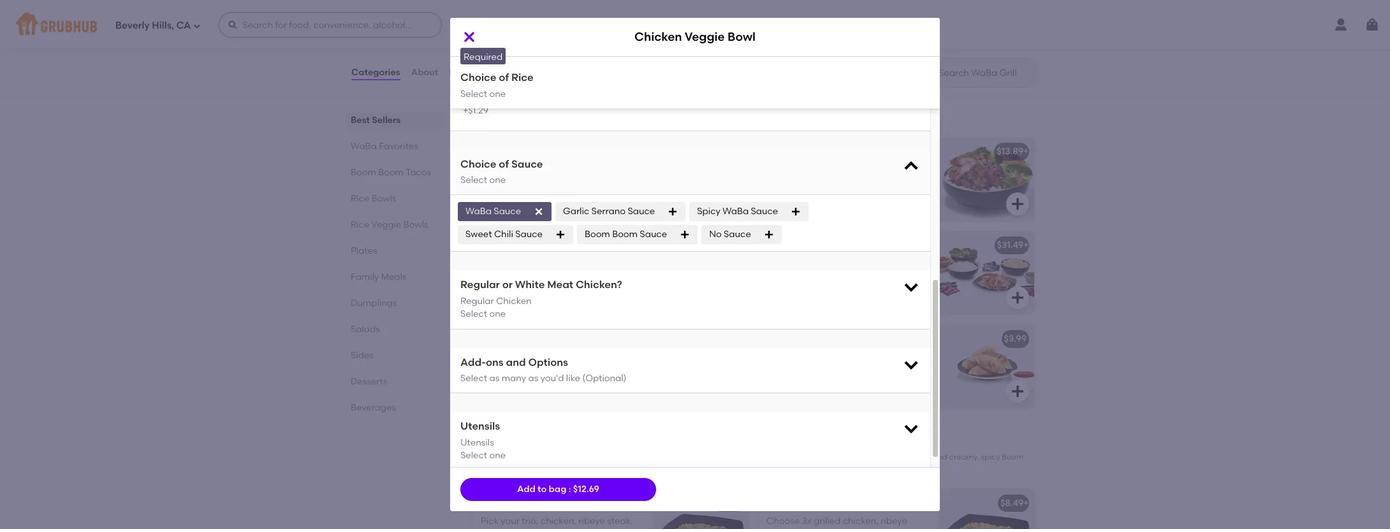 Task type: vqa. For each thing, say whether or not it's contained in the screenshot.
Breakfast
no



Task type: describe. For each thing, give the bounding box(es) containing it.
sauce for serrano
[[628, 206, 655, 217]]

and inside a savory veggie and pork filling encased in a soft, yet crisp wheat dough. served with sweet chili dipping sauce.
[[837, 352, 854, 363]]

waba chicken & steak veggie bowl
[[767, 146, 924, 157]]

garlic
[[563, 206, 590, 217]]

signature for plate
[[481, 284, 522, 295]]

sides
[[351, 350, 374, 361]]

ready
[[487, 453, 508, 462]]

our up serrano at the left of the page
[[593, 177, 607, 188]]

sauce. for chicken bowl
[[551, 55, 580, 66]]

caramelized for bowl
[[516, 42, 569, 53]]

svg image up $31.49 +
[[1011, 197, 1026, 212]]

with right white at the bottom of page
[[573, 271, 591, 282]]

natural, for veggie
[[526, 164, 559, 175]]

in inside a savory veggie and pork filling encased in a soft, yet crisp wheat dough. served with sweet chili dipping sauce.
[[806, 365, 814, 376]]

basted
[[879, 190, 909, 201]]

our down marinated
[[787, 203, 801, 214]]

family-
[[767, 258, 799, 269]]

serves
[[790, 284, 818, 295]]

sauce. inside a popular pairing of our in-house marinated ribeye steak and our grilled all-natural chicken basted with our signature waba sauce.
[[875, 203, 904, 214]]

salads
[[351, 324, 380, 335]]

one inside the regular or white meat chicken? regular chicken select one
[[490, 309, 506, 320]]

sauce for boom
[[640, 229, 667, 240]]

rice veggie bowls tab
[[351, 218, 440, 232]]

+$1.29
[[463, 105, 489, 116]]

chicken,
[[809, 271, 847, 282]]

categories button
[[351, 50, 401, 96]]

choice for choice of rice
[[461, 71, 497, 84]]

veggie
[[806, 352, 835, 363]]

best sellers tab
[[351, 114, 440, 127]]

meal
[[836, 240, 858, 251]]

steak
[[843, 146, 868, 157]]

signature inside a popular pairing of our in-house marinated ribeye steak and our grilled all-natural chicken basted with our signature waba sauce.
[[804, 203, 844, 214]]

in inside boom boom tacos get ready to savor waba's boom boom tacos, with grilled chicken, ribeye steak, or jumbo shrimp, sesame slaw, green onions, and creamy, spicy boom boom sauce in a corn-flour tortilla.
[[519, 464, 525, 473]]

plant-
[[528, 352, 555, 363]]

plate
[[519, 240, 542, 251]]

bowl down $11.49 +
[[728, 30, 756, 44]]

grilled all-natural, never frozen chicken caramelized with our signature waba sauce. for plate
[[481, 258, 614, 295]]

choice of sauce select one
[[461, 158, 543, 186]]

bowl up garlic
[[552, 146, 573, 157]]

soft,
[[824, 365, 843, 376]]

1 vertical spatial $12.69
[[573, 484, 600, 495]]

a popular pairing of our in-house marinated ribeye steak and our grilled all-natural chicken basted with our signature waba sauce.
[[767, 164, 909, 214]]

house
[[883, 164, 909, 175]]

waba up sweet chili sauce
[[466, 206, 492, 217]]

select inside add-ons and options select as many as you'd like (optional)
[[461, 373, 488, 384]]

+ for $8.49
[[1024, 498, 1029, 509]]

frozen for chicken veggie bowl
[[587, 164, 614, 175]]

waba down rice,
[[471, 108, 512, 124]]

caramelized for plate
[[517, 271, 571, 282]]

+ for $13.89
[[1024, 146, 1029, 157]]

sauce up sweet chili sauce
[[494, 206, 521, 217]]

4.
[[820, 284, 828, 295]]

$15.09 +
[[711, 240, 744, 251]]

waba up popular
[[767, 146, 793, 157]]

add
[[517, 484, 536, 495]]

filling
[[878, 352, 901, 363]]

plantspired veggie bowl image
[[653, 326, 749, 409]]

or inside boom boom tacos get ready to savor waba's boom boom tacos, with grilled chicken, ribeye steak, or jumbo shrimp, sesame slaw, green onions, and creamy, spicy boom boom sauce in a corn-flour tortilla.
[[767, 453, 774, 462]]

fire-
[[481, 365, 499, 376]]

white
[[515, 279, 545, 291]]

2 taco from the left
[[767, 498, 788, 509]]

sweet inside a savory veggie and pork filling encased in a soft, yet crisp wheat dough. served with sweet chili dipping sauce.
[[852, 378, 878, 389]]

all- for bowl
[[510, 29, 524, 40]]

never for chicken bowl
[[560, 29, 584, 40]]

1 half from the left
[[463, 48, 481, 59]]

one inside the choice of sauce select one
[[490, 175, 506, 186]]

white,
[[483, 48, 511, 59]]

beverly hills, ca
[[115, 20, 191, 31]]

hills,
[[152, 20, 174, 31]]

and inside boom boom tacos get ready to savor waba's boom boom tacos, with grilled chicken, ribeye steak, or jumbo shrimp, sesame slaw, green onions, and creamy, spicy boom boom sauce in a corn-flour tortilla.
[[933, 453, 948, 462]]

rice,
[[478, 93, 499, 103]]

2 utensils from the top
[[461, 438, 494, 448]]

mixed taco trio
[[481, 498, 549, 509]]

ca
[[176, 20, 191, 31]]

$3.99
[[1005, 334, 1027, 345]]

sesame
[[831, 453, 860, 462]]

1 taco from the left
[[509, 498, 531, 509]]

veggie up the choice of sauce select one
[[519, 146, 549, 157]]

Search WaBa Grill search field
[[938, 67, 1035, 79]]

taco trio image
[[939, 490, 1035, 530]]

crisp
[[860, 365, 881, 376]]

all- inside a popular pairing of our in-house marinated ribeye steak and our grilled all-natural chicken basted with our signature waba sauce.
[[796, 190, 810, 201]]

waba up no sauce
[[723, 206, 749, 217]]

family-sized shareable portions including chicken, veggies, and rice. serves 4.
[[767, 258, 904, 295]]

1 regular from the top
[[461, 279, 500, 291]]

0 vertical spatial family
[[805, 240, 834, 251]]

grilled for pairing
[[767, 190, 794, 201]]

shrimp,
[[802, 453, 829, 462]]

waba up veggies
[[523, 55, 549, 66]]

chicken family meal
[[767, 240, 858, 251]]

serrano
[[592, 206, 626, 217]]

select inside the choice of sauce select one
[[461, 175, 488, 186]]

waba sauce
[[466, 206, 521, 217]]

green
[[882, 453, 903, 462]]

frozen for chicken plate
[[587, 258, 614, 269]]

5 dumplings image
[[939, 326, 1035, 409]]

natural
[[810, 190, 841, 201]]

required
[[464, 52, 503, 63]]

to inside boom boom tacos get ready to savor waba's boom boom tacos, with grilled chicken, ribeye steak, or jumbo shrimp, sesame slaw, green onions, and creamy, spicy boom boom sauce in a corn-flour tortilla.
[[510, 453, 517, 462]]

chicken family meal image
[[939, 232, 1035, 315]]

order.
[[542, 365, 567, 376]]

choice of rice select one
[[461, 71, 534, 99]]

taco trio
[[767, 498, 807, 509]]

waba inside a popular pairing of our in-house marinated ribeye steak and our grilled all-natural chicken basted with our signature waba sauce.
[[847, 203, 873, 214]]

:
[[569, 484, 571, 495]]

rice bowls tab
[[351, 192, 440, 205]]

boom boom tacos
[[351, 167, 431, 178]]

1 vertical spatial bowls
[[404, 219, 428, 230]]

chicken inside a popular pairing of our in-house marinated ribeye steak and our grilled all-natural chicken basted with our signature waba sauce.
[[843, 190, 877, 201]]

meat
[[548, 279, 574, 291]]

signature for veggie
[[481, 190, 522, 201]]

+ for $8.67
[[738, 498, 744, 509]]

grilled-
[[499, 365, 529, 376]]

family inside family meals tab
[[351, 272, 379, 283]]

in-
[[872, 164, 883, 175]]

like
[[566, 373, 581, 384]]

our down house
[[889, 177, 903, 188]]

$8.49 +
[[1001, 498, 1029, 509]]

0 horizontal spatial bowls
[[372, 193, 396, 204]]

spicy waba sauce
[[697, 206, 779, 217]]

steak inside the marinated plant-based steak slices fire-grilled-to-order.
[[584, 352, 607, 363]]

steak,
[[743, 453, 765, 462]]

bag
[[549, 484, 567, 495]]

+ for $31.49
[[1024, 240, 1029, 251]]

of for rice
[[499, 71, 509, 84]]

slaw,
[[861, 453, 880, 462]]

of for sauce
[[499, 158, 509, 170]]

choice for choice of sauce
[[461, 158, 497, 170]]

never for chicken plate
[[561, 258, 585, 269]]

+ for $11.49
[[739, 9, 745, 19]]

sides tab
[[351, 349, 440, 362]]

boom boom tacos get ready to savor waba's boom boom tacos, with grilled chicken, ribeye steak, or jumbo shrimp, sesame slaw, green onions, and creamy, spicy boom boom sauce in a corn-flour tortilla.
[[471, 435, 1024, 473]]

dumplings tab
[[351, 297, 440, 310]]

2 regular from the top
[[461, 296, 494, 307]]

brown
[[533, 48, 560, 59]]

ribeye inside boom boom tacos get ready to savor waba's boom boom tacos, with grilled chicken, ribeye steak, or jumbo shrimp, sesame slaw, green onions, and creamy, spicy boom boom sauce in a corn-flour tortilla.
[[718, 453, 741, 462]]

with inside a popular pairing of our in-house marinated ribeye steak and our grilled all-natural chicken basted with our signature waba sauce.
[[767, 203, 785, 214]]

natural, for bowl
[[524, 29, 558, 40]]

grilled for chicken bowl
[[480, 29, 508, 40]]

get
[[471, 453, 485, 462]]

grilled all-natural, never frozen chicken caramelized with our signature waba sauce. for bowl
[[480, 29, 613, 66]]

jumbo
[[776, 453, 800, 462]]

and inside family-sized shareable portions including chicken, veggies, and rice. serves 4.
[[887, 271, 904, 282]]

add-
[[461, 356, 486, 368]]

corn-
[[534, 464, 554, 473]]

garlic serrano sauce
[[563, 206, 655, 217]]

1 vertical spatial to
[[538, 484, 547, 495]]

sized
[[799, 258, 821, 269]]

bowl up half white, half brown rice
[[518, 11, 539, 22]]

waba down the choice of sauce select one
[[524, 190, 550, 201]]

regular or white meat chicken? regular chicken select one
[[461, 279, 622, 320]]

boom boom sauce
[[585, 229, 667, 240]]

portions
[[868, 258, 904, 269]]

marinated
[[481, 352, 526, 363]]

veggie inside tab
[[372, 219, 401, 230]]

waba favorites inside waba favorites tab
[[351, 141, 418, 152]]

reviews
[[449, 67, 485, 78]]

dipping
[[767, 391, 801, 402]]

1 vertical spatial chicken veggie bowl
[[481, 146, 573, 157]]

about button
[[411, 50, 439, 96]]

chicken bowl
[[480, 11, 539, 22]]

wheat
[[883, 365, 911, 376]]

tortilla.
[[572, 464, 598, 473]]



Task type: locate. For each thing, give the bounding box(es) containing it.
sauce for chili
[[516, 229, 543, 240]]

spicy
[[697, 206, 721, 217]]

1 vertical spatial caramelized
[[517, 177, 571, 188]]

creamy,
[[950, 453, 980, 462]]

0 horizontal spatial sauce.
[[803, 391, 833, 402]]

best
[[351, 115, 370, 126]]

1 vertical spatial choice
[[461, 158, 497, 170]]

reviews button
[[449, 50, 485, 96]]

1 choice from the top
[[461, 71, 497, 84]]

2 a from the top
[[767, 352, 773, 363]]

and down in-
[[869, 177, 886, 188]]

1 vertical spatial never
[[561, 164, 585, 175]]

a for a savory veggie and pork filling encased in a soft, yet crisp wheat dough. served with sweet chili dipping sauce.
[[767, 352, 773, 363]]

0 vertical spatial sweet
[[466, 229, 492, 240]]

chicken for chicken plate
[[481, 271, 515, 282]]

no for no rice, all veggies +$1.29
[[463, 93, 476, 103]]

half up reviews
[[463, 48, 481, 59]]

no sauce
[[710, 229, 751, 240]]

0 horizontal spatial chili
[[494, 229, 513, 240]]

1 horizontal spatial trio
[[790, 498, 807, 509]]

(optional)
[[583, 373, 627, 384]]

all- down chicken plate
[[512, 258, 526, 269]]

savory
[[775, 352, 804, 363]]

0 vertical spatial bowls
[[372, 193, 396, 204]]

svg image
[[1011, 197, 1026, 212], [668, 207, 678, 217], [791, 207, 802, 217], [764, 230, 774, 240]]

as left you'd
[[529, 373, 539, 384]]

slices
[[610, 352, 633, 363]]

2 vertical spatial grilled
[[481, 258, 509, 269]]

never for chicken veggie bowl
[[561, 164, 585, 175]]

veggie down $11.49
[[685, 30, 725, 44]]

favorites up boom boom tacos tab at the top of the page
[[379, 141, 418, 152]]

signature
[[480, 55, 521, 66], [481, 190, 522, 201], [804, 203, 844, 214], [481, 284, 522, 295]]

chicken?
[[576, 279, 622, 291]]

bowl
[[518, 11, 539, 22], [728, 30, 756, 44], [552, 146, 573, 157], [902, 146, 924, 157]]

trio down 'add'
[[533, 498, 549, 509]]

grilled inside boom boom tacos get ready to savor waba's boom boom tacos, with grilled chicken, ribeye steak, or jumbo shrimp, sesame slaw, green onions, and creamy, spicy boom boom sauce in a corn-flour tortilla.
[[661, 453, 684, 462]]

2 vertical spatial never
[[561, 258, 585, 269]]

0 vertical spatial no
[[463, 93, 476, 103]]

grilled down marinated
[[767, 190, 794, 201]]

1 horizontal spatial favorites
[[515, 108, 577, 124]]

sauce inside the choice of sauce select one
[[512, 158, 543, 170]]

1 horizontal spatial ribeye
[[815, 177, 841, 188]]

$12.69 right :
[[573, 484, 600, 495]]

ribeye down pairing
[[815, 177, 841, 188]]

1 vertical spatial sauce.
[[552, 190, 581, 201]]

and inside add-ons and options select as many as you'd like (optional)
[[506, 356, 526, 368]]

of up all
[[499, 71, 509, 84]]

0 horizontal spatial or
[[503, 279, 513, 291]]

sweet down waba sauce at the top of the page
[[466, 229, 492, 240]]

$11.49 +
[[715, 9, 745, 19]]

flour
[[554, 464, 571, 473]]

sweet chili sauce
[[466, 229, 543, 240]]

grilled all-natural, never frozen chicken caramelized with our signature waba sauce. for veggie
[[481, 164, 614, 201]]

with down soft,
[[831, 378, 849, 389]]

and down portions at the right
[[887, 271, 904, 282]]

1 vertical spatial chili
[[880, 378, 899, 389]]

select up waba sauce at the top of the page
[[461, 175, 488, 186]]

our right brown
[[592, 42, 606, 53]]

svg image for spicy waba sauce
[[791, 207, 802, 217]]

tacos for boom boom tacos get ready to savor waba's boom boom tacos, with grilled chicken, ribeye steak, or jumbo shrimp, sesame slaw, green onions, and creamy, spicy boom boom sauce in a corn-flour tortilla.
[[554, 435, 594, 451]]

svg image for garlic serrano sauce
[[668, 207, 678, 217]]

$13.89
[[997, 146, 1024, 157]]

1 horizontal spatial $12.69
[[712, 146, 738, 157]]

family meals tab
[[351, 271, 440, 284]]

chicken for chicken veggie bowl
[[481, 177, 515, 188]]

chicken down in-
[[843, 190, 877, 201]]

with inside a savory veggie and pork filling encased in a soft, yet crisp wheat dough. served with sweet chili dipping sauce.
[[831, 378, 849, 389]]

0 vertical spatial caramelized
[[516, 42, 569, 53]]

choice down required
[[461, 71, 497, 84]]

chili down wheat
[[880, 378, 899, 389]]

waba favorites down veggies
[[471, 108, 577, 124]]

select inside utensils utensils select one
[[461, 451, 488, 461]]

waba up meal
[[847, 203, 873, 214]]

waba's
[[541, 453, 569, 462]]

grilled for chicken plate
[[481, 258, 509, 269]]

rice inside choice of rice select one
[[512, 71, 534, 84]]

1 horizontal spatial a
[[816, 365, 822, 376]]

to left bag
[[538, 484, 547, 495]]

popular
[[775, 164, 809, 175]]

0 horizontal spatial taco
[[509, 498, 531, 509]]

svg image down marinated
[[791, 207, 802, 217]]

1 horizontal spatial or
[[767, 453, 774, 462]]

1 vertical spatial sweet
[[852, 378, 878, 389]]

about
[[411, 67, 438, 78]]

1 vertical spatial grilled
[[481, 164, 509, 175]]

0 vertical spatial to
[[510, 453, 517, 462]]

2 choice from the top
[[461, 158, 497, 170]]

beverages
[[351, 403, 396, 413]]

add to bag : $12.69
[[517, 484, 600, 495]]

in down savor
[[519, 464, 525, 473]]

veggie up in-
[[870, 146, 900, 157]]

0 horizontal spatial no
[[463, 93, 476, 103]]

sauce for of
[[512, 158, 543, 170]]

sauce. down served
[[803, 391, 833, 402]]

$8.67 +
[[716, 498, 744, 509]]

taco
[[509, 498, 531, 509], [767, 498, 788, 509]]

natural, for plate
[[526, 258, 559, 269]]

one inside choice of rice select one
[[490, 88, 506, 99]]

1 as from the left
[[490, 373, 500, 384]]

all- for veggie
[[512, 164, 526, 175]]

all-
[[510, 29, 524, 40], [512, 164, 526, 175], [796, 190, 810, 201], [512, 258, 526, 269]]

caramelized up garlic
[[517, 177, 571, 188]]

all- for plate
[[512, 258, 526, 269]]

0 vertical spatial never
[[560, 29, 584, 40]]

choice up waba sauce at the top of the page
[[461, 158, 497, 170]]

of inside the choice of sauce select one
[[499, 158, 509, 170]]

a inside a savory veggie and pork filling encased in a soft, yet crisp wheat dough. served with sweet chili dipping sauce.
[[767, 352, 773, 363]]

to
[[510, 453, 517, 462], [538, 484, 547, 495]]

no rice, all veggies +$1.29
[[463, 93, 548, 116]]

with inside boom boom tacos get ready to savor waba's boom boom tacos, with grilled chicken, ribeye steak, or jumbo shrimp, sesame slaw, green onions, and creamy, spicy boom boom sauce in a corn-flour tortilla.
[[644, 453, 659, 462]]

you'd
[[541, 373, 564, 384]]

sauce for waba
[[751, 206, 779, 217]]

sauce down garlic serrano sauce
[[640, 229, 667, 240]]

2 vertical spatial sauce.
[[552, 284, 581, 295]]

0 vertical spatial choice
[[461, 71, 497, 84]]

chicken veggie bowl up the choice of sauce select one
[[481, 146, 573, 157]]

1 vertical spatial tacos
[[554, 435, 594, 451]]

0 vertical spatial or
[[503, 279, 513, 291]]

$12.69
[[712, 146, 738, 157], [573, 484, 600, 495]]

1 vertical spatial grilled all-natural, never frozen chicken caramelized with our signature waba sauce.
[[481, 164, 614, 201]]

regular left white at the bottom of page
[[461, 279, 500, 291]]

1 vertical spatial or
[[767, 453, 774, 462]]

a savory veggie and pork filling encased in a soft, yet crisp wheat dough. served with sweet chili dipping sauce.
[[767, 352, 911, 402]]

yet
[[845, 365, 858, 376]]

1 horizontal spatial waba favorites
[[471, 108, 577, 124]]

veggies
[[514, 93, 548, 103]]

no inside no rice, all veggies +$1.29
[[463, 93, 476, 103]]

grilled up waba sauce at the top of the page
[[481, 164, 509, 175]]

tacos up waba's at the left bottom
[[554, 435, 594, 451]]

0 vertical spatial frozen
[[586, 29, 613, 40]]

1 vertical spatial in
[[519, 464, 525, 473]]

veggie down rice bowls tab on the top of page
[[372, 219, 401, 230]]

1 horizontal spatial to
[[538, 484, 547, 495]]

0 vertical spatial grilled
[[767, 190, 794, 201]]

2 half from the left
[[513, 48, 531, 59]]

1 vertical spatial steak
[[584, 352, 607, 363]]

1 vertical spatial regular
[[461, 296, 494, 307]]

$12.69 +
[[712, 146, 744, 157]]

as down the ons
[[490, 373, 500, 384]]

3 select from the top
[[461, 309, 488, 320]]

0 horizontal spatial favorites
[[379, 141, 418, 152]]

chicken left white at the bottom of page
[[481, 271, 515, 282]]

+ for $12.69
[[738, 146, 744, 157]]

no up $15.09
[[710, 229, 722, 240]]

steak inside a popular pairing of our in-house marinated ribeye steak and our grilled all-natural chicken basted with our signature waba sauce.
[[844, 177, 867, 188]]

sauce up boom boom sauce
[[628, 206, 655, 217]]

desserts
[[351, 376, 388, 387]]

and
[[869, 177, 886, 188], [887, 271, 904, 282], [837, 352, 854, 363], [506, 356, 526, 368], [933, 453, 948, 462]]

waba favorites
[[471, 108, 577, 124], [351, 141, 418, 152]]

rice inside button
[[562, 48, 581, 59]]

0 horizontal spatial to
[[510, 453, 517, 462]]

4 one from the top
[[490, 451, 506, 461]]

0 vertical spatial sauce.
[[875, 203, 904, 214]]

ribeye inside a popular pairing of our in-house marinated ribeye steak and our grilled all-natural chicken basted with our signature waba sauce.
[[815, 177, 841, 188]]

3 one from the top
[[490, 309, 506, 320]]

2 vertical spatial natural,
[[526, 258, 559, 269]]

0 vertical spatial favorites
[[515, 108, 577, 124]]

1 utensils from the top
[[461, 421, 500, 433]]

2 vertical spatial caramelized
[[517, 271, 571, 282]]

plates tab
[[351, 244, 440, 258]]

salads tab
[[351, 323, 440, 336]]

1 horizontal spatial chicken veggie bowl
[[635, 30, 756, 44]]

a down savor
[[527, 464, 532, 473]]

family
[[805, 240, 834, 251], [351, 272, 379, 283]]

utensils utensils select one
[[461, 421, 506, 461]]

options
[[529, 356, 568, 368]]

half left brown
[[513, 48, 531, 59]]

1 horizontal spatial no
[[710, 229, 722, 240]]

of down waba chicken & steak veggie bowl
[[844, 164, 853, 175]]

chili up chicken plate
[[494, 229, 513, 240]]

0 vertical spatial sauce.
[[551, 55, 580, 66]]

$31.49 +
[[998, 240, 1029, 251]]

1 trio from the left
[[533, 498, 549, 509]]

sauce up waba sauce at the top of the page
[[512, 158, 543, 170]]

beverages tab
[[351, 401, 440, 415]]

0 vertical spatial a
[[767, 164, 773, 175]]

caramelized down chicken bowl
[[516, 42, 569, 53]]

of inside a popular pairing of our in-house marinated ribeye steak and our grilled all-natural chicken basted with our signature waba sauce.
[[844, 164, 853, 175]]

0 horizontal spatial a
[[527, 464, 532, 473]]

in up served
[[806, 365, 814, 376]]

bowl up house
[[902, 146, 924, 157]]

waba down the 'best'
[[351, 141, 377, 152]]

grilled all-natural, never frozen chicken caramelized with our signature waba sauce. down chicken bowl
[[480, 29, 613, 66]]

0 horizontal spatial $12.69
[[573, 484, 600, 495]]

waba favorites tab
[[351, 140, 440, 153]]

1 horizontal spatial sauce.
[[875, 203, 904, 214]]

sweet down crisp
[[852, 378, 878, 389]]

rice
[[562, 48, 581, 59], [512, 71, 534, 84], [351, 193, 370, 204], [351, 219, 370, 230]]

beverly
[[115, 20, 150, 31]]

2 select from the top
[[461, 175, 488, 186]]

waba chicken & steak veggie bowl image
[[939, 138, 1035, 221]]

1 vertical spatial waba favorites
[[351, 141, 418, 152]]

a inside a popular pairing of our in-house marinated ribeye steak and our grilled all-natural chicken basted with our signature waba sauce.
[[767, 164, 773, 175]]

1 vertical spatial natural,
[[526, 164, 559, 175]]

tacos inside boom boom tacos get ready to savor waba's boom boom tacos, with grilled chicken, ribeye steak, or jumbo shrimp, sesame slaw, green onions, and creamy, spicy boom boom sauce in a corn-flour tortilla.
[[554, 435, 594, 451]]

savor
[[519, 453, 539, 462]]

$13.89 +
[[997, 146, 1029, 157]]

1 vertical spatial sauce.
[[803, 391, 833, 402]]

marinated plant-based steak slices fire-grilled-to-order.
[[481, 352, 633, 376]]

$12.69 up spicy waba sauce
[[712, 146, 738, 157]]

sauce. inside a savory veggie and pork filling encased in a soft, yet crisp wheat dough. served with sweet chili dipping sauce.
[[803, 391, 833, 402]]

grilled for chicken veggie bowl
[[481, 164, 509, 175]]

grilled
[[767, 190, 794, 201], [661, 453, 684, 462]]

$11.49
[[715, 9, 739, 19]]

trio down jumbo
[[790, 498, 807, 509]]

or right steak,
[[767, 453, 774, 462]]

5 select from the top
[[461, 451, 488, 461]]

onions,
[[905, 453, 931, 462]]

1 horizontal spatial tacos
[[554, 435, 594, 451]]

1 a from the top
[[767, 164, 773, 175]]

0 horizontal spatial in
[[519, 464, 525, 473]]

sauce.
[[875, 203, 904, 214], [803, 391, 833, 402]]

chicken veggie bowl image
[[653, 138, 749, 221]]

1 horizontal spatial taco
[[767, 498, 788, 509]]

2 as from the left
[[529, 373, 539, 384]]

1 horizontal spatial steak
[[844, 177, 867, 188]]

1 horizontal spatial chili
[[880, 378, 899, 389]]

1 vertical spatial ribeye
[[718, 453, 741, 462]]

boom boom tacos tab
[[351, 166, 440, 179]]

sauce down marinated
[[751, 206, 779, 217]]

marinated
[[767, 177, 813, 188]]

0 horizontal spatial sweet
[[466, 229, 492, 240]]

1 horizontal spatial sweet
[[852, 378, 878, 389]]

0 horizontal spatial half
[[463, 48, 481, 59]]

sellers
[[372, 115, 401, 126]]

2 trio from the left
[[790, 498, 807, 509]]

signature down natural
[[804, 203, 844, 214]]

1 horizontal spatial in
[[806, 365, 814, 376]]

family up sized
[[805, 240, 834, 251]]

0 vertical spatial utensils
[[461, 421, 500, 433]]

1 vertical spatial no
[[710, 229, 722, 240]]

caramelized down plate
[[517, 271, 571, 282]]

sauce. for chicken veggie bowl
[[552, 190, 581, 201]]

0 horizontal spatial as
[[490, 373, 500, 384]]

0 horizontal spatial waba favorites
[[351, 141, 418, 152]]

ons
[[486, 356, 504, 368]]

&
[[834, 146, 840, 157]]

one inside utensils utensils select one
[[490, 451, 506, 461]]

4 select from the top
[[461, 373, 488, 384]]

based
[[555, 352, 582, 363]]

with up garlic
[[573, 177, 591, 188]]

chili inside a savory veggie and pork filling encased in a soft, yet crisp wheat dough. served with sweet chili dipping sauce.
[[880, 378, 899, 389]]

0 vertical spatial $12.69
[[712, 146, 738, 157]]

svg image for no sauce
[[764, 230, 774, 240]]

0 horizontal spatial tacos
[[406, 167, 431, 178]]

with right 'tacos,'
[[644, 453, 659, 462]]

1 horizontal spatial family
[[805, 240, 834, 251]]

never up garlic
[[561, 164, 585, 175]]

signature for bowl
[[480, 55, 521, 66]]

select up add-
[[461, 309, 488, 320]]

desserts tab
[[351, 375, 440, 389]]

frozen for chicken bowl
[[586, 29, 613, 40]]

0 horizontal spatial steak
[[584, 352, 607, 363]]

favorites down veggies
[[515, 108, 577, 124]]

choice inside the choice of sauce select one
[[461, 158, 497, 170]]

svg image left the spicy
[[668, 207, 678, 217]]

1 horizontal spatial bowls
[[404, 219, 428, 230]]

tacos,
[[618, 453, 642, 462]]

waba down plate
[[524, 284, 550, 295]]

to up sauce
[[510, 453, 517, 462]]

caramelized
[[516, 42, 569, 53], [517, 177, 571, 188], [517, 271, 571, 282]]

family down plates
[[351, 272, 379, 283]]

2 vertical spatial frozen
[[587, 258, 614, 269]]

rice veggie bowls
[[351, 219, 428, 230]]

select inside the regular or white meat chicken? regular chicken select one
[[461, 309, 488, 320]]

mixed
[[481, 498, 507, 509]]

grilled up white,
[[480, 29, 508, 40]]

no up +$1.29
[[463, 93, 476, 103]]

+ for $15.09
[[738, 240, 744, 251]]

choice inside choice of rice select one
[[461, 71, 497, 84]]

utensils
[[461, 421, 500, 433], [461, 438, 494, 448]]

0 vertical spatial natural,
[[524, 29, 558, 40]]

2 one from the top
[[490, 175, 506, 186]]

a inside boom boom tacos get ready to savor waba's boom boom tacos, with grilled chicken, ribeye steak, or jumbo shrimp, sesame slaw, green onions, and creamy, spicy boom boom sauce in a corn-flour tortilla.
[[527, 464, 532, 473]]

steak down steak
[[844, 177, 867, 188]]

chicken for chicken bowl
[[480, 42, 513, 53]]

tacos
[[406, 167, 431, 178], [554, 435, 594, 451]]

a
[[767, 164, 773, 175], [767, 352, 773, 363]]

1 vertical spatial favorites
[[379, 141, 418, 152]]

with down marinated
[[767, 203, 785, 214]]

select inside choice of rice select one
[[461, 88, 488, 99]]

a
[[816, 365, 822, 376], [527, 464, 532, 473]]

grilled all-natural, never frozen chicken caramelized with our signature waba sauce. up garlic
[[481, 164, 614, 201]]

0 horizontal spatial chicken veggie bowl
[[481, 146, 573, 157]]

never up "meat"
[[561, 258, 585, 269]]

grilled for tacos
[[661, 453, 684, 462]]

of
[[499, 71, 509, 84], [499, 158, 509, 170], [844, 164, 853, 175]]

half white, half brown rice
[[463, 48, 581, 59]]

mixed taco trio image
[[653, 490, 749, 530]]

dough.
[[767, 378, 797, 389]]

svg image
[[1365, 17, 1381, 33], [228, 20, 238, 30], [194, 22, 201, 30], [462, 29, 477, 45], [903, 157, 921, 175], [725, 197, 740, 212], [534, 207, 544, 217], [556, 230, 566, 240], [680, 230, 690, 240], [903, 278, 921, 296], [1011, 291, 1026, 306], [903, 356, 921, 374], [725, 384, 740, 400], [1011, 384, 1026, 400], [903, 420, 921, 438]]

1 one from the top
[[490, 88, 506, 99]]

our left in-
[[855, 164, 869, 175]]

rice up veggies
[[512, 71, 534, 84]]

favorites inside tab
[[379, 141, 418, 152]]

grilled all-natural, never frozen chicken caramelized with our signature waba sauce. down plate
[[481, 258, 614, 295]]

no for no sauce
[[710, 229, 722, 240]]

rice up plates
[[351, 219, 370, 230]]

1 horizontal spatial grilled
[[767, 190, 794, 201]]

or inside the regular or white meat chicken? regular chicken select one
[[503, 279, 513, 291]]

chicken veggie bowl down $11.49
[[635, 30, 756, 44]]

meals
[[381, 272, 407, 283]]

never
[[560, 29, 584, 40], [561, 164, 585, 175], [561, 258, 585, 269]]

dumplings
[[351, 298, 397, 309]]

1 vertical spatial grilled
[[661, 453, 684, 462]]

chicken up waba sauce at the top of the page
[[481, 177, 515, 188]]

rice.
[[767, 284, 788, 295]]

half white, half brown rice button
[[450, 30, 931, 78]]

0 vertical spatial tacos
[[406, 167, 431, 178]]

1 vertical spatial utensils
[[461, 438, 494, 448]]

taco down 'add'
[[509, 498, 531, 509]]

steak up (optional)
[[584, 352, 607, 363]]

0 horizontal spatial grilled
[[661, 453, 684, 462]]

our
[[592, 42, 606, 53], [855, 164, 869, 175], [593, 177, 607, 188], [889, 177, 903, 188], [787, 203, 801, 214], [593, 271, 607, 282]]

a for a popular pairing of our in-house marinated ribeye steak and our grilled all-natural chicken basted with our signature waba sauce.
[[767, 164, 773, 175]]

waba inside tab
[[351, 141, 377, 152]]

1 horizontal spatial half
[[513, 48, 531, 59]]

and up "yet"
[[837, 352, 854, 363]]

0 vertical spatial in
[[806, 365, 814, 376]]

main navigation navigation
[[0, 0, 1391, 50]]

grilled
[[480, 29, 508, 40], [481, 164, 509, 175], [481, 258, 509, 269]]

of inside choice of rice select one
[[499, 71, 509, 84]]

as
[[490, 373, 500, 384], [529, 373, 539, 384]]

of up waba sauce at the top of the page
[[499, 158, 509, 170]]

rice up rice veggie bowls
[[351, 193, 370, 204]]

1 horizontal spatial as
[[529, 373, 539, 384]]

tacos for boom boom tacos
[[406, 167, 431, 178]]

grilled inside a popular pairing of our in-house marinated ribeye steak and our grilled all-natural chicken basted with our signature waba sauce.
[[767, 190, 794, 201]]

chicken down chicken bowl
[[480, 42, 513, 53]]

family meals
[[351, 272, 407, 283]]

sauce. for chicken plate
[[552, 284, 581, 295]]

select up +$1.29
[[461, 88, 488, 99]]

tacos inside tab
[[406, 167, 431, 178]]

to-
[[529, 365, 542, 376]]

with right brown
[[571, 42, 590, 53]]

$31.49
[[998, 240, 1024, 251]]

all- down marinated
[[796, 190, 810, 201]]

0 vertical spatial grilled
[[480, 29, 508, 40]]

chicken plate
[[481, 240, 542, 251]]

chicken bowl image
[[655, 0, 750, 83]]

our right "meat"
[[593, 271, 607, 282]]

half
[[463, 48, 481, 59], [513, 48, 531, 59]]

0 vertical spatial chicken veggie bowl
[[635, 30, 756, 44]]

grilled all-natural, never frozen chicken caramelized with our signature waba sauce.
[[480, 29, 613, 66], [481, 164, 614, 201], [481, 258, 614, 295]]

tacos up rice bowls tab on the top of page
[[406, 167, 431, 178]]

0 vertical spatial chili
[[494, 229, 513, 240]]

1 vertical spatial family
[[351, 272, 379, 283]]

waba favorites down 'sellers'
[[351, 141, 418, 152]]

2 vertical spatial grilled all-natural, never frozen chicken caramelized with our signature waba sauce.
[[481, 258, 614, 295]]

0 vertical spatial grilled all-natural, never frozen chicken caramelized with our signature waba sauce.
[[480, 29, 613, 66]]

and inside a popular pairing of our in-house marinated ribeye steak and our grilled all-natural chicken basted with our signature waba sauce.
[[869, 177, 886, 188]]

0 vertical spatial ribeye
[[815, 177, 841, 188]]

caramelized for veggie
[[517, 177, 571, 188]]

chili
[[494, 229, 513, 240], [880, 378, 899, 389]]

chicken inside the regular or white meat chicken? regular chicken select one
[[496, 296, 532, 307]]

select up mixed
[[461, 451, 488, 461]]

1 select from the top
[[461, 88, 488, 99]]

chicken plate image
[[653, 232, 749, 315]]

choice
[[461, 71, 497, 84], [461, 158, 497, 170]]

0 horizontal spatial ribeye
[[718, 453, 741, 462]]

regular up add-
[[461, 296, 494, 307]]

a inside a savory veggie and pork filling encased in a soft, yet crisp wheat dough. served with sweet chili dipping sauce.
[[816, 365, 822, 376]]

taco down jumbo
[[767, 498, 788, 509]]

sauce up $15.09 +
[[724, 229, 751, 240]]



